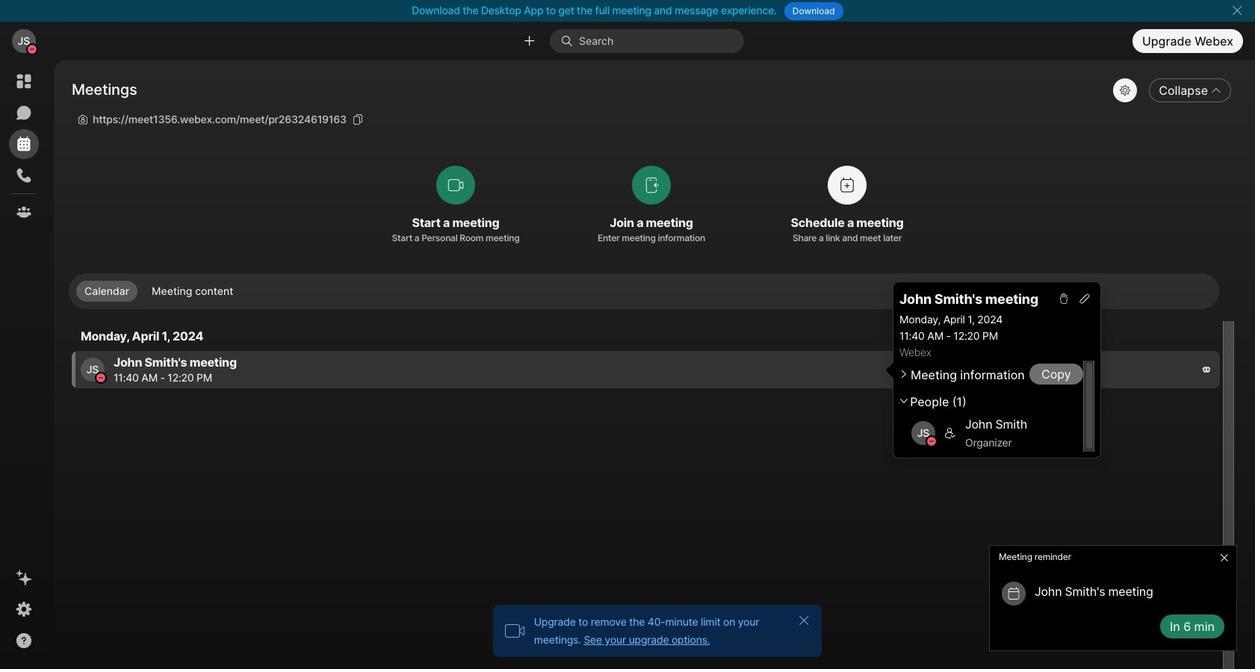 Task type: describe. For each thing, give the bounding box(es) containing it.
arrow down_12 image
[[900, 397, 907, 406]]

cancel_16 image
[[798, 615, 810, 627]]

webex tab list
[[9, 67, 39, 227]]

john smith (johnsmith43233@gmail.com · organizer) list item
[[900, 414, 1083, 453]]



Task type: vqa. For each thing, say whether or not it's contained in the screenshot.
Meeting response image
yes



Task type: locate. For each thing, give the bounding box(es) containing it.
cancel_16 image
[[1232, 4, 1243, 16]]

april 1, 2024 11:40 am to 12:20 pm john smith's meeting non-recurring meeting,  john smith list item
[[72, 351, 1220, 389]]

camera_28 image
[[504, 621, 525, 642]]

navigation
[[0, 61, 48, 670]]

alert
[[983, 539, 1243, 658]]

meeting response image
[[945, 427, 956, 439]]



